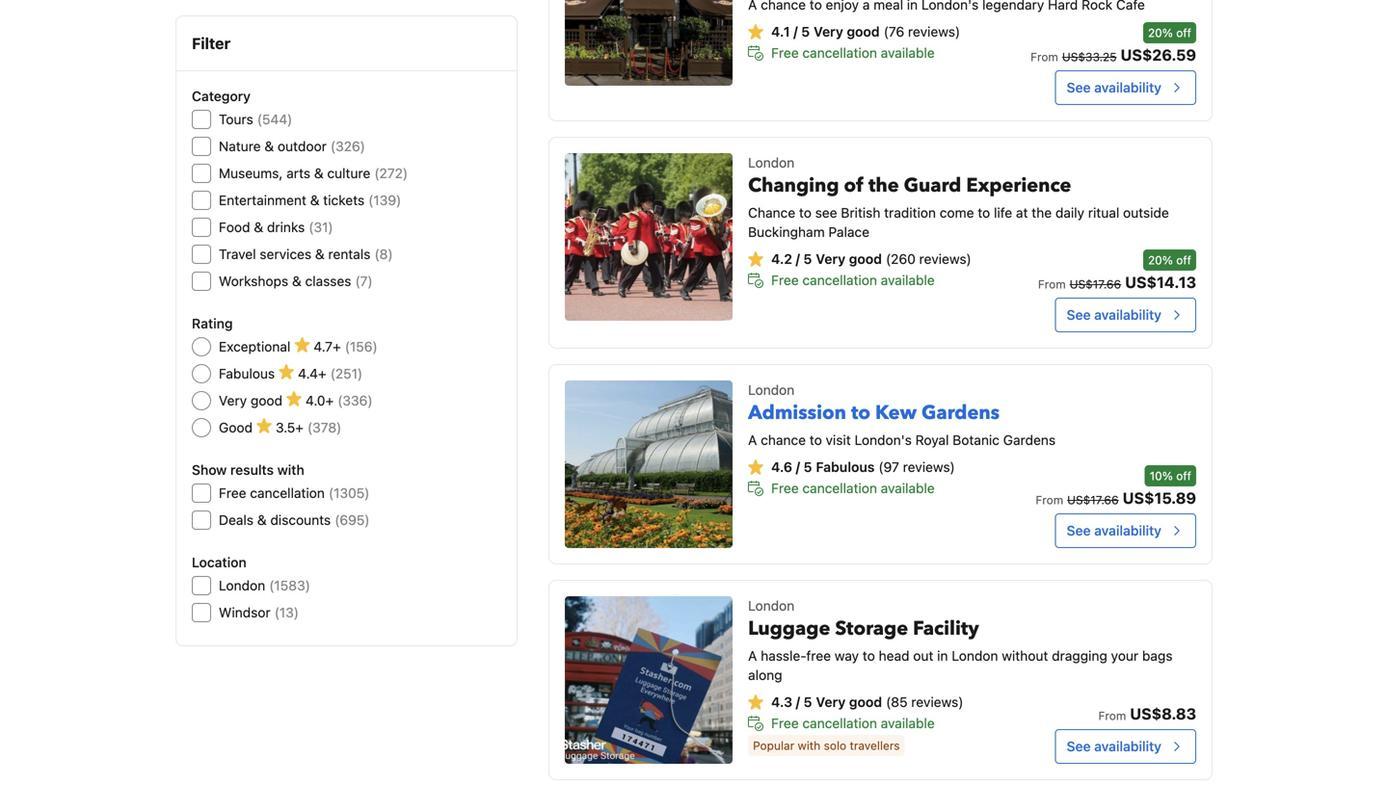 Task type: vqa. For each thing, say whether or not it's contained in the screenshot.
Must-
no



Task type: describe. For each thing, give the bounding box(es) containing it.
see availability for admission to kew gardens
[[1067, 523, 1162, 539]]

london for luggage
[[748, 598, 795, 614]]

entertainment
[[219, 192, 306, 208]]

20% off for us$14.13
[[1148, 253, 1191, 267]]

us$15.89
[[1123, 489, 1196, 507]]

& down (31)
[[315, 246, 325, 262]]

a inside london admission to kew gardens a chance to visit london's royal botanic gardens
[[748, 432, 757, 448]]

& for drinks
[[254, 219, 263, 235]]

see availability for changing of the guard experience
[[1067, 307, 1162, 323]]

(13)
[[274, 605, 299, 621]]

(8)
[[374, 246, 393, 262]]

& right arts
[[314, 165, 324, 181]]

see
[[815, 205, 837, 221]]

london admission to kew gardens a chance to visit london's royal botanic gardens
[[748, 382, 1056, 448]]

(7)
[[355, 273, 373, 289]]

& for classes
[[292, 273, 301, 289]]

1 see from the top
[[1067, 79, 1091, 95]]

rentals
[[328, 246, 371, 262]]

to inside london luggage storage facility a hassle-free way to head out in london without dragging your bags along
[[863, 648, 875, 664]]

classes
[[305, 273, 351, 289]]

culture
[[327, 165, 370, 181]]

(260
[[886, 251, 916, 267]]

see for admission to kew gardens
[[1067, 523, 1091, 539]]

4.7+ (156)
[[314, 339, 378, 355]]

london changing of the guard experience chance to see british tradition come to life at the daily ritual outside buckingham palace
[[748, 155, 1169, 240]]

free up deals at the bottom of page
[[219, 485, 246, 501]]

experience
[[966, 172, 1071, 199]]

0 horizontal spatial gardens
[[922, 400, 1000, 426]]

museums,
[[219, 165, 283, 181]]

popular with solo travellers
[[753, 739, 900, 753]]

very up good
[[219, 393, 247, 409]]

4.0+
[[306, 393, 334, 409]]

solo
[[824, 739, 846, 753]]

(251)
[[330, 366, 363, 382]]

available for the
[[881, 272, 935, 288]]

us$33.25
[[1062, 50, 1117, 64]]

windsor
[[219, 605, 271, 621]]

tickets
[[323, 192, 364, 208]]

bags
[[1142, 648, 1173, 664]]

10% off
[[1150, 469, 1191, 483]]

to left see
[[799, 205, 812, 221]]

4.6 / 5 fabulous (97 reviews)
[[771, 459, 955, 475]]

4.2
[[771, 251, 792, 267]]

1 availability from the top
[[1094, 79, 1162, 95]]

from for us$26.59
[[1031, 50, 1058, 64]]

chance
[[761, 432, 806, 448]]

nature & outdoor (326)
[[219, 138, 365, 154]]

us$26.59
[[1121, 46, 1196, 64]]

reviews) for (76
[[908, 24, 960, 39]]

buckingham
[[748, 224, 825, 240]]

storage
[[835, 616, 908, 642]]

without
[[1002, 648, 1048, 664]]

see for changing of the guard experience
[[1067, 307, 1091, 323]]

(326)
[[330, 138, 365, 154]]

outdoor
[[278, 138, 327, 154]]

london for (1583)
[[219, 578, 265, 594]]

of
[[844, 172, 864, 199]]

1 vertical spatial the
[[1032, 205, 1052, 221]]

ritual
[[1088, 205, 1119, 221]]

admission
[[748, 400, 846, 426]]

at
[[1016, 205, 1028, 221]]

chance
[[748, 205, 795, 221]]

windsor (13)
[[219, 605, 299, 621]]

/ for admission
[[796, 459, 800, 475]]

1 see availability from the top
[[1067, 79, 1162, 95]]

good up 3.5+
[[251, 393, 282, 409]]

(378)
[[307, 420, 342, 436]]

along
[[748, 667, 782, 683]]

show results with
[[192, 462, 304, 478]]

from us$17.66 us$15.89
[[1036, 489, 1196, 507]]

1 available from the top
[[881, 45, 935, 61]]

3.5+ (378)
[[276, 420, 342, 436]]

good for 4.2 / 5
[[849, 251, 882, 267]]

workshops
[[219, 273, 288, 289]]

exceptional
[[219, 339, 290, 355]]

/ for luggage
[[796, 694, 800, 710]]

(1583)
[[269, 578, 310, 594]]

0 vertical spatial fabulous
[[219, 366, 275, 382]]

in
[[937, 648, 948, 664]]

hard rock cafe london set lunch or dinner menu image
[[565, 0, 733, 86]]

20% for us$14.13
[[1148, 253, 1173, 267]]

to up london's
[[851, 400, 871, 426]]

out
[[913, 648, 933, 664]]

tours (544)
[[219, 111, 292, 127]]

arts
[[286, 165, 310, 181]]

very for 4.2 / 5
[[816, 251, 845, 267]]

rating
[[192, 316, 233, 332]]

good for 4.1 / 5
[[847, 24, 880, 39]]

dragging
[[1052, 648, 1107, 664]]

palace
[[828, 224, 869, 240]]

cancellation for luggage
[[802, 716, 877, 732]]

to left visit
[[810, 432, 822, 448]]

available for kew
[[881, 480, 935, 496]]

services
[[260, 246, 311, 262]]

& for tickets
[[310, 192, 320, 208]]

(76
[[884, 24, 904, 39]]

4.1 / 5 very good (76 reviews)
[[771, 24, 960, 39]]

london for admission
[[748, 382, 795, 398]]

london for changing
[[748, 155, 795, 171]]

admission to kew gardens image
[[565, 381, 733, 548]]

(695)
[[335, 512, 370, 528]]

museums, arts & culture (272)
[[219, 165, 408, 181]]

your
[[1111, 648, 1139, 664]]

availability for admission to kew gardens
[[1094, 523, 1162, 539]]

1 horizontal spatial with
[[798, 739, 821, 753]]

(1305)
[[329, 485, 370, 501]]

tradition
[[884, 205, 936, 221]]

london's
[[855, 432, 912, 448]]

london right in at bottom
[[952, 648, 998, 664]]

free
[[806, 648, 831, 664]]

20% off for us$26.59
[[1148, 26, 1191, 39]]



Task type: locate. For each thing, give the bounding box(es) containing it.
1 horizontal spatial fabulous
[[816, 459, 875, 475]]

british
[[841, 205, 880, 221]]

london inside london changing of the guard experience chance to see british tradition come to life at the daily ritual outside buckingham palace
[[748, 155, 795, 171]]

good for 4.3 / 5
[[849, 694, 882, 710]]

very for 4.1 / 5
[[814, 24, 843, 39]]

2 free cancellation available from the top
[[771, 272, 935, 288]]

& down museums, arts & culture (272)
[[310, 192, 320, 208]]

free down 4.3 in the right of the page
[[771, 716, 799, 732]]

very for 4.3 / 5
[[816, 694, 846, 710]]

filter
[[192, 34, 231, 53]]

free cancellation available for storage
[[771, 716, 935, 732]]

0 vertical spatial 20%
[[1148, 26, 1173, 39]]

gardens right botanic
[[1003, 432, 1056, 448]]

(156)
[[345, 339, 378, 355]]

reviews) right (260
[[919, 251, 971, 267]]

from for us$15.89
[[1036, 493, 1063, 507]]

/ right the 4.1
[[794, 24, 798, 39]]

results
[[230, 462, 274, 478]]

20% off
[[1148, 26, 1191, 39], [1148, 253, 1191, 267]]

cancellation down 4.2 / 5 very good (260 reviews)
[[802, 272, 877, 288]]

us$17.66 left us$14.13
[[1070, 278, 1121, 291]]

(336)
[[338, 393, 373, 409]]

20% off up us$14.13
[[1148, 253, 1191, 267]]

available down (260
[[881, 272, 935, 288]]

5 right the 4.1
[[801, 24, 810, 39]]

2 a from the top
[[748, 648, 757, 664]]

us$17.66 inside the from us$17.66 us$14.13
[[1070, 278, 1121, 291]]

cancellation up deals & discounts (695)
[[250, 485, 325, 501]]

with up the free cancellation (1305)
[[277, 462, 304, 478]]

(85
[[886, 694, 908, 710]]

4.0+ (336)
[[306, 393, 373, 409]]

see availability
[[1067, 79, 1162, 95], [1067, 307, 1162, 323], [1067, 523, 1162, 539], [1067, 739, 1162, 755]]

20% up us$14.13
[[1148, 253, 1173, 267]]

available down (97
[[881, 480, 935, 496]]

very right the 4.1
[[814, 24, 843, 39]]

free for luggage
[[771, 716, 799, 732]]

4.2 / 5 very good (260 reviews)
[[771, 251, 971, 267]]

1 vertical spatial with
[[798, 739, 821, 753]]

availability down from us$8.83
[[1094, 739, 1162, 755]]

luggage
[[748, 616, 830, 642]]

good left (85
[[849, 694, 882, 710]]

0 vertical spatial a
[[748, 432, 757, 448]]

fabulous
[[219, 366, 275, 382], [816, 459, 875, 475]]

2 20% from the top
[[1148, 253, 1173, 267]]

4.7+
[[314, 339, 341, 355]]

4 see availability from the top
[[1067, 739, 1162, 755]]

5 for changing
[[803, 251, 812, 267]]

/ for changing
[[796, 251, 800, 267]]

20% off up us$26.59
[[1148, 26, 1191, 39]]

a inside london luggage storage facility a hassle-free way to head out in london without dragging your bags along
[[748, 648, 757, 664]]

& right food
[[254, 219, 263, 235]]

cancellation up solo on the bottom right of page
[[802, 716, 877, 732]]

travellers
[[850, 739, 900, 753]]

1 free cancellation available from the top
[[771, 45, 935, 61]]

availability down from us$17.66 us$15.89
[[1094, 523, 1162, 539]]

from us$33.25 us$26.59
[[1031, 46, 1196, 64]]

1 horizontal spatial the
[[1032, 205, 1052, 221]]

5 right 4.2 on the top right of the page
[[803, 251, 812, 267]]

1 20% off from the top
[[1148, 26, 1191, 39]]

us$17.66 for changing of the guard experience
[[1070, 278, 1121, 291]]

a up along
[[748, 648, 757, 664]]

cancellation for admission
[[802, 480, 877, 496]]

3.5+
[[276, 420, 304, 436]]

cancellation down "4.1 / 5 very good (76 reviews)"
[[802, 45, 877, 61]]

free
[[771, 45, 799, 61], [771, 272, 799, 288], [771, 480, 799, 496], [219, 485, 246, 501], [771, 716, 799, 732]]

20% for us$26.59
[[1148, 26, 1173, 39]]

1 a from the top
[[748, 432, 757, 448]]

(31)
[[309, 219, 333, 235]]

us$17.66 inside from us$17.66 us$15.89
[[1067, 493, 1119, 507]]

0 vertical spatial with
[[277, 462, 304, 478]]

the right at
[[1032, 205, 1052, 221]]

& right deals at the bottom of page
[[257, 512, 267, 528]]

availability for changing of the guard experience
[[1094, 307, 1162, 323]]

with
[[277, 462, 304, 478], [798, 739, 821, 753]]

travel services & rentals (8)
[[219, 246, 393, 262]]

(97
[[879, 459, 899, 475]]

3 see from the top
[[1067, 523, 1091, 539]]

drinks
[[267, 219, 305, 235]]

off for admission to kew gardens
[[1176, 469, 1191, 483]]

free cancellation available down "4.3 / 5 very good (85 reviews)"
[[771, 716, 935, 732]]

london up windsor
[[219, 578, 265, 594]]

2 see from the top
[[1067, 307, 1091, 323]]

head
[[879, 648, 910, 664]]

see down dragging
[[1067, 739, 1091, 755]]

5 for luggage
[[804, 694, 812, 710]]

4.6
[[771, 459, 792, 475]]

2 vertical spatial off
[[1176, 469, 1191, 483]]

availability for luggage storage facility
[[1094, 739, 1162, 755]]

available for facility
[[881, 716, 935, 732]]

1 vertical spatial fabulous
[[816, 459, 875, 475]]

2 see availability from the top
[[1067, 307, 1162, 323]]

london
[[748, 155, 795, 171], [748, 382, 795, 398], [219, 578, 265, 594], [748, 598, 795, 614], [952, 648, 998, 664]]

3 see availability from the top
[[1067, 523, 1162, 539]]

3 available from the top
[[881, 480, 935, 496]]

hassle-
[[761, 648, 806, 664]]

facility
[[913, 616, 979, 642]]

free cancellation available for of
[[771, 272, 935, 288]]

4.3 / 5 very good (85 reviews)
[[771, 694, 963, 710]]

off for changing of the guard experience
[[1176, 253, 1191, 267]]

visit
[[826, 432, 851, 448]]

free cancellation available
[[771, 45, 935, 61], [771, 272, 935, 288], [771, 480, 935, 496], [771, 716, 935, 732]]

us$17.66 left 'us$15.89'
[[1067, 493, 1119, 507]]

2 off from the top
[[1176, 253, 1191, 267]]

4.4+
[[298, 366, 326, 382]]

category
[[192, 88, 251, 104]]

0 vertical spatial 20% off
[[1148, 26, 1191, 39]]

good down palace
[[849, 251, 882, 267]]

very up solo on the bottom right of page
[[816, 694, 846, 710]]

kew
[[875, 400, 917, 426]]

4.1
[[771, 24, 790, 39]]

fabulous down visit
[[816, 459, 875, 475]]

see down from us$17.66 us$15.89
[[1067, 523, 1091, 539]]

available down (85
[[881, 716, 935, 732]]

0 vertical spatial the
[[868, 172, 899, 199]]

3 free cancellation available from the top
[[771, 480, 935, 496]]

5 right 4.6
[[804, 459, 812, 475]]

london up luggage
[[748, 598, 795, 614]]

see availability down the from us$17.66 us$14.13
[[1067, 307, 1162, 323]]

free cancellation available down "4.1 / 5 very good (76 reviews)"
[[771, 45, 935, 61]]

/ right 4.3 in the right of the page
[[796, 694, 800, 710]]

& for discounts
[[257, 512, 267, 528]]

reviews) right (85
[[911, 694, 963, 710]]

from inside from us$8.83
[[1098, 709, 1126, 723]]

very good
[[219, 393, 282, 409]]

0 horizontal spatial the
[[868, 172, 899, 199]]

life
[[994, 205, 1012, 221]]

luggage storage facility image
[[565, 597, 733, 764]]

3 off from the top
[[1176, 469, 1191, 483]]

1 vertical spatial us$17.66
[[1067, 493, 1119, 507]]

& down the travel services & rentals (8)
[[292, 273, 301, 289]]

from us$17.66 us$14.13
[[1038, 273, 1196, 292]]

3 availability from the top
[[1094, 523, 1162, 539]]

20% up us$26.59
[[1148, 26, 1173, 39]]

botanic
[[953, 432, 1000, 448]]

free cancellation available down 4.2 / 5 very good (260 reviews)
[[771, 272, 935, 288]]

changing of the guard experience image
[[565, 153, 733, 321]]

good left the (76
[[847, 24, 880, 39]]

gardens up botanic
[[922, 400, 1000, 426]]

free down 4.2 on the top right of the page
[[771, 272, 799, 288]]

from inside from us$33.25 us$26.59
[[1031, 50, 1058, 64]]

1 off from the top
[[1176, 26, 1191, 39]]

see availability down from us$33.25 us$26.59 on the right of page
[[1067, 79, 1162, 95]]

1 horizontal spatial gardens
[[1003, 432, 1056, 448]]

from inside the from us$17.66 us$14.13
[[1038, 278, 1066, 291]]

0 vertical spatial gardens
[[922, 400, 1000, 426]]

cancellation for changing
[[802, 272, 877, 288]]

reviews) down royal at the bottom right of page
[[903, 459, 955, 475]]

reviews)
[[908, 24, 960, 39], [919, 251, 971, 267], [903, 459, 955, 475], [911, 694, 963, 710]]

1 vertical spatial gardens
[[1003, 432, 1056, 448]]

us$17.66
[[1070, 278, 1121, 291], [1067, 493, 1119, 507]]

& for outdoor
[[264, 138, 274, 154]]

changing
[[748, 172, 839, 199]]

free for admission
[[771, 480, 799, 496]]

/ right 4.2 on the top right of the page
[[796, 251, 800, 267]]

see down the from us$17.66 us$14.13
[[1067, 307, 1091, 323]]

show
[[192, 462, 227, 478]]

from us$8.83
[[1098, 705, 1196, 723]]

1 vertical spatial a
[[748, 648, 757, 664]]

4 availability from the top
[[1094, 739, 1162, 755]]

/
[[794, 24, 798, 39], [796, 251, 800, 267], [796, 459, 800, 475], [796, 694, 800, 710]]

availability down from us$33.25 us$26.59 on the right of page
[[1094, 79, 1162, 95]]

5
[[801, 24, 810, 39], [803, 251, 812, 267], [804, 459, 812, 475], [804, 694, 812, 710]]

1 vertical spatial 20% off
[[1148, 253, 1191, 267]]

with left solo on the bottom right of page
[[798, 739, 821, 753]]

5 for admission
[[804, 459, 812, 475]]

deals & discounts (695)
[[219, 512, 370, 528]]

a left chance
[[748, 432, 757, 448]]

0 vertical spatial off
[[1176, 26, 1191, 39]]

the
[[868, 172, 899, 199], [1032, 205, 1052, 221]]

travel
[[219, 246, 256, 262]]

see availability down from us$8.83
[[1067, 739, 1162, 755]]

off
[[1176, 26, 1191, 39], [1176, 253, 1191, 267], [1176, 469, 1191, 483]]

the right "of"
[[868, 172, 899, 199]]

to right way
[[863, 648, 875, 664]]

to left life
[[978, 205, 990, 221]]

2 available from the top
[[881, 272, 935, 288]]

us$17.66 for admission to kew gardens
[[1067, 493, 1119, 507]]

(544)
[[257, 111, 292, 127]]

4.4+ (251)
[[298, 366, 363, 382]]

see for luggage storage facility
[[1067, 739, 1091, 755]]

1 20% from the top
[[1148, 26, 1173, 39]]

london luggage storage facility a hassle-free way to head out in london without dragging your bags along
[[748, 598, 1173, 683]]

1 vertical spatial off
[[1176, 253, 1191, 267]]

food & drinks (31)
[[219, 219, 333, 235]]

reviews) for (260
[[919, 251, 971, 267]]

reviews) right the (76
[[908, 24, 960, 39]]

reviews) for (85
[[911, 694, 963, 710]]

(139)
[[368, 192, 401, 208]]

london up changing
[[748, 155, 795, 171]]

see availability down from us$17.66 us$15.89
[[1067, 523, 1162, 539]]

2 availability from the top
[[1094, 307, 1162, 323]]

free down the 4.1
[[771, 45, 799, 61]]

off up us$26.59
[[1176, 26, 1191, 39]]

availability down the from us$17.66 us$14.13
[[1094, 307, 1162, 323]]

from inside from us$17.66 us$15.89
[[1036, 493, 1063, 507]]

4 see from the top
[[1067, 739, 1091, 755]]

& down (544)
[[264, 138, 274, 154]]

see availability for luggage storage facility
[[1067, 739, 1162, 755]]

free for changing
[[771, 272, 799, 288]]

london (1583)
[[219, 578, 310, 594]]

entertainment & tickets (139)
[[219, 192, 401, 208]]

very down palace
[[816, 251, 845, 267]]

free cancellation (1305)
[[219, 485, 370, 501]]

0 horizontal spatial with
[[277, 462, 304, 478]]

free cancellation available for to
[[771, 480, 935, 496]]

0 horizontal spatial fabulous
[[219, 366, 275, 382]]

1 vertical spatial 20%
[[1148, 253, 1173, 267]]

4 free cancellation available from the top
[[771, 716, 935, 732]]

to
[[799, 205, 812, 221], [978, 205, 990, 221], [851, 400, 871, 426], [810, 432, 822, 448], [863, 648, 875, 664]]

location
[[192, 555, 246, 571]]

way
[[835, 648, 859, 664]]

fabulous up very good
[[219, 366, 275, 382]]

a
[[748, 432, 757, 448], [748, 648, 757, 664]]

come
[[940, 205, 974, 221]]

good
[[847, 24, 880, 39], [849, 251, 882, 267], [251, 393, 282, 409], [849, 694, 882, 710]]

london inside london admission to kew gardens a chance to visit london's royal botanic gardens
[[748, 382, 795, 398]]

good
[[219, 420, 253, 436]]

from for us$14.13
[[1038, 278, 1066, 291]]

0 vertical spatial us$17.66
[[1070, 278, 1121, 291]]

gardens
[[922, 400, 1000, 426], [1003, 432, 1056, 448]]

nature
[[219, 138, 261, 154]]

free down 4.6
[[771, 480, 799, 496]]

/ right 4.6
[[796, 459, 800, 475]]

workshops & classes (7)
[[219, 273, 373, 289]]

free cancellation available down 4.6 / 5 fabulous (97 reviews)
[[771, 480, 935, 496]]

us$8.83
[[1130, 705, 1196, 723]]

london up admission at the right of the page
[[748, 382, 795, 398]]

cancellation down 4.6 / 5 fabulous (97 reviews)
[[802, 480, 877, 496]]

royal
[[915, 432, 949, 448]]

see down us$33.25
[[1067, 79, 1091, 95]]

4.3
[[771, 694, 792, 710]]

2 20% off from the top
[[1148, 253, 1191, 267]]

4 available from the top
[[881, 716, 935, 732]]

5 right 4.3 in the right of the page
[[804, 694, 812, 710]]

off right 10%
[[1176, 469, 1191, 483]]

off up us$14.13
[[1176, 253, 1191, 267]]

available down the (76
[[881, 45, 935, 61]]



